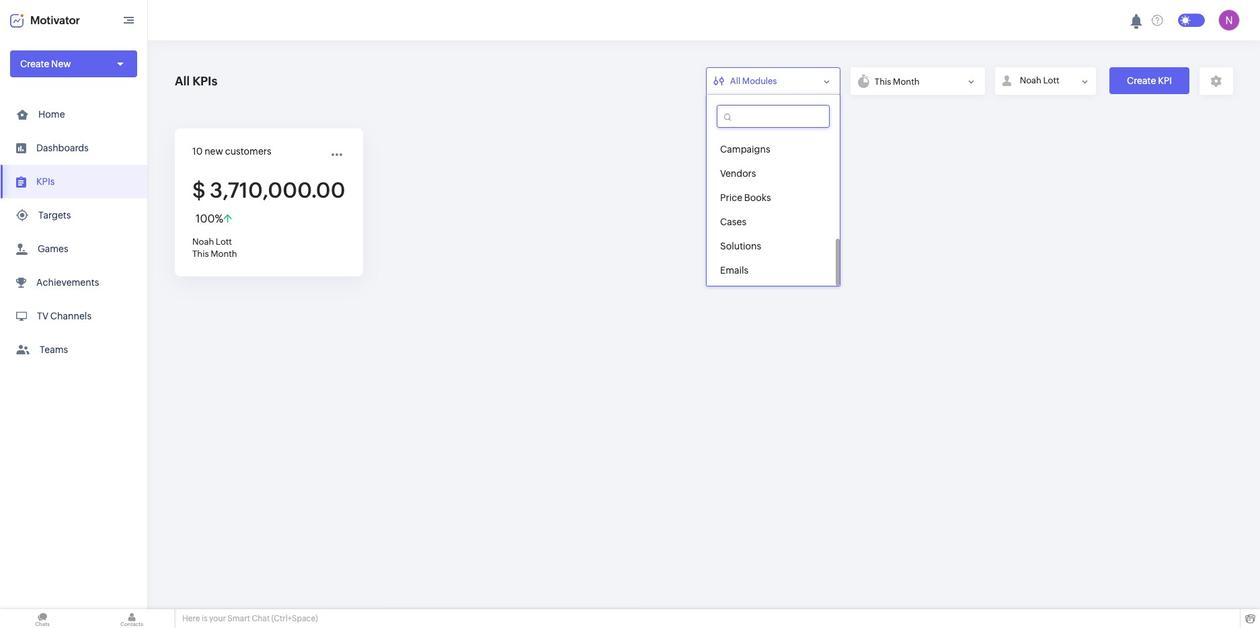 Task type: describe. For each thing, give the bounding box(es) containing it.
home
[[38, 109, 65, 120]]

(ctrl+space)
[[271, 614, 318, 624]]

$ 3,710,000.00
[[192, 178, 346, 202]]

create for create new
[[20, 59, 49, 69]]

100%
[[196, 213, 223, 225]]

user image
[[1219, 9, 1241, 31]]

month inside noah lott this month
[[211, 249, 237, 259]]

achievements
[[36, 277, 99, 288]]

books
[[745, 192, 771, 203]]

3,710,000.00
[[210, 178, 346, 202]]

lott for noah lott this month
[[216, 237, 232, 247]]

vendors
[[721, 168, 756, 179]]

create for create kpi
[[1128, 75, 1157, 86]]

$
[[192, 178, 206, 202]]

create kpi button
[[1110, 67, 1190, 94]]

vendors option
[[707, 161, 836, 186]]

noah lott this month
[[192, 237, 237, 259]]

all for all kpis
[[175, 74, 190, 88]]

noah lott
[[1020, 75, 1060, 85]]

chats image
[[0, 609, 85, 628]]

contacts image
[[89, 609, 174, 628]]

price books option
[[707, 186, 836, 210]]

All Modules field
[[706, 67, 841, 95]]

solutions
[[721, 241, 762, 252]]

this inside field
[[875, 76, 892, 86]]

emails
[[721, 265, 749, 276]]

solutions option
[[707, 234, 836, 258]]

your
[[209, 614, 226, 624]]

tv channels
[[37, 311, 91, 322]]

kpis inside list
[[36, 176, 55, 187]]

teams
[[40, 344, 68, 355]]

This Month field
[[851, 67, 986, 95]]

10 new customers
[[192, 146, 272, 157]]

here is your smart chat (ctrl+space)
[[182, 614, 318, 624]]

emails option
[[707, 258, 836, 283]]

campaigns
[[721, 144, 771, 155]]



Task type: vqa. For each thing, say whether or not it's contained in the screenshot.
Search element
no



Task type: locate. For each thing, give the bounding box(es) containing it.
new
[[51, 59, 71, 69]]

lott
[[1044, 75, 1060, 85], [216, 237, 232, 247]]

customers
[[225, 146, 272, 157]]

0 horizontal spatial lott
[[216, 237, 232, 247]]

modules
[[743, 76, 777, 86]]

1 horizontal spatial lott
[[1044, 75, 1060, 85]]

0 horizontal spatial this
[[192, 249, 209, 259]]

tv
[[37, 311, 48, 322]]

1 horizontal spatial this
[[875, 76, 892, 86]]

1 vertical spatial noah
[[192, 237, 214, 247]]

here
[[182, 614, 200, 624]]

1 horizontal spatial all
[[730, 76, 741, 86]]

0 vertical spatial this
[[875, 76, 892, 86]]

create kpi
[[1128, 75, 1173, 86]]

all inside field
[[730, 76, 741, 86]]

all modules
[[730, 76, 777, 86]]

0 vertical spatial create
[[20, 59, 49, 69]]

this month
[[875, 76, 920, 86]]

noah for noah lott this month
[[192, 237, 214, 247]]

0 horizontal spatial all
[[175, 74, 190, 88]]

10
[[192, 146, 203, 157]]

cases option
[[707, 210, 836, 234]]

lott for noah lott
[[1044, 75, 1060, 85]]

0 vertical spatial noah
[[1020, 75, 1042, 85]]

this inside noah lott this month
[[192, 249, 209, 259]]

1 horizontal spatial noah
[[1020, 75, 1042, 85]]

noah inside noah lott this month
[[192, 237, 214, 247]]

games
[[38, 244, 68, 254]]

all
[[175, 74, 190, 88], [730, 76, 741, 86]]

price books
[[721, 192, 771, 203]]

create left kpi
[[1128, 75, 1157, 86]]

1 horizontal spatial kpis
[[193, 74, 218, 88]]

kpi
[[1159, 75, 1173, 86]]

this
[[875, 76, 892, 86], [192, 249, 209, 259]]

help image
[[1152, 15, 1164, 26]]

targets
[[38, 210, 71, 221]]

channels
[[50, 311, 91, 322]]

1 horizontal spatial month
[[893, 76, 920, 86]]

create new
[[20, 59, 71, 69]]

1 horizontal spatial create
[[1128, 75, 1157, 86]]

0 horizontal spatial create
[[20, 59, 49, 69]]

0 vertical spatial lott
[[1044, 75, 1060, 85]]

chat
[[252, 614, 270, 624]]

all for all modules
[[730, 76, 741, 86]]

1 vertical spatial kpis
[[36, 176, 55, 187]]

cases
[[721, 217, 747, 227]]

noah for noah lott
[[1020, 75, 1042, 85]]

noah
[[1020, 75, 1042, 85], [192, 237, 214, 247]]

create left new
[[20, 59, 49, 69]]

1 vertical spatial create
[[1128, 75, 1157, 86]]

0 horizontal spatial month
[[211, 249, 237, 259]]

0 horizontal spatial noah
[[192, 237, 214, 247]]

1 vertical spatial this
[[192, 249, 209, 259]]

dashboards
[[36, 143, 89, 153]]

motivator
[[30, 14, 80, 27]]

1 vertical spatial lott
[[216, 237, 232, 247]]

month inside field
[[893, 76, 920, 86]]

0 vertical spatial month
[[893, 76, 920, 86]]

new
[[205, 146, 223, 157]]

is
[[202, 614, 208, 624]]

list containing home
[[0, 98, 147, 367]]

all kpis
[[175, 74, 218, 88]]

smart
[[228, 614, 250, 624]]

None text field
[[718, 106, 829, 127]]

price
[[721, 192, 743, 203]]

lott inside noah lott this month
[[216, 237, 232, 247]]

list
[[0, 98, 147, 367]]

month
[[893, 76, 920, 86], [211, 249, 237, 259]]

kpis
[[193, 74, 218, 88], [36, 176, 55, 187]]

create inside button
[[1128, 75, 1157, 86]]

create
[[20, 59, 49, 69], [1128, 75, 1157, 86]]

0 vertical spatial kpis
[[193, 74, 218, 88]]

1 vertical spatial month
[[211, 249, 237, 259]]

0 horizontal spatial kpis
[[36, 176, 55, 187]]

campaigns option
[[707, 137, 836, 161]]



